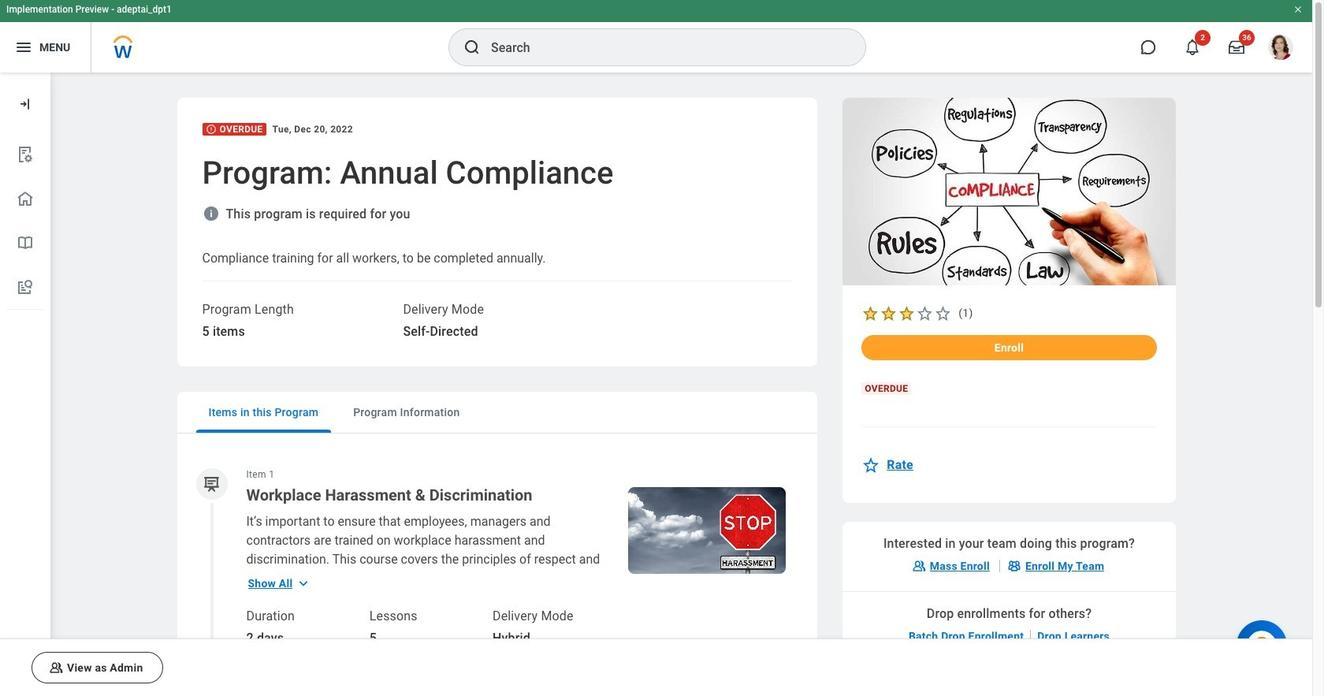 Task type: vqa. For each thing, say whether or not it's contained in the screenshot.
course icon
yes



Task type: describe. For each thing, give the bounding box(es) containing it.
contact card matrix manager image
[[1007, 558, 1023, 574]]

search image
[[463, 38, 482, 57]]

report parameter image
[[16, 145, 35, 164]]

inbox large image
[[1229, 39, 1245, 55]]

notifications large image
[[1185, 39, 1201, 55]]

close environment banner image
[[1294, 5, 1303, 14]]

Search Workday  search field
[[491, 30, 833, 65]]

exclamation circle image
[[205, 124, 216, 135]]

profile logan mcneil image
[[1269, 35, 1294, 63]]



Task type: locate. For each thing, give the bounding box(es) containing it.
0 vertical spatial media classroom image
[[911, 558, 927, 574]]

justify image
[[14, 38, 33, 57]]

transformation import image
[[17, 96, 33, 112]]

star image
[[862, 304, 880, 322], [880, 304, 898, 322], [898, 304, 916, 322], [916, 304, 935, 322], [935, 304, 953, 322], [862, 455, 881, 474]]

1 horizontal spatial media classroom image
[[911, 558, 927, 574]]

items in this program list
[[177, 437, 818, 696]]

info image
[[202, 205, 220, 222]]

list
[[0, 132, 50, 310]]

1 vertical spatial media classroom image
[[48, 660, 64, 676]]

banner
[[0, 0, 1313, 73]]

0 horizontal spatial media classroom image
[[48, 660, 64, 676]]

course image
[[202, 474, 222, 494]]

home image
[[16, 189, 35, 208]]

book open image
[[16, 233, 35, 252]]

tab list
[[177, 392, 818, 434]]

chevron down small image
[[296, 576, 312, 591]]

media classroom image
[[911, 558, 927, 574], [48, 660, 64, 676]]



